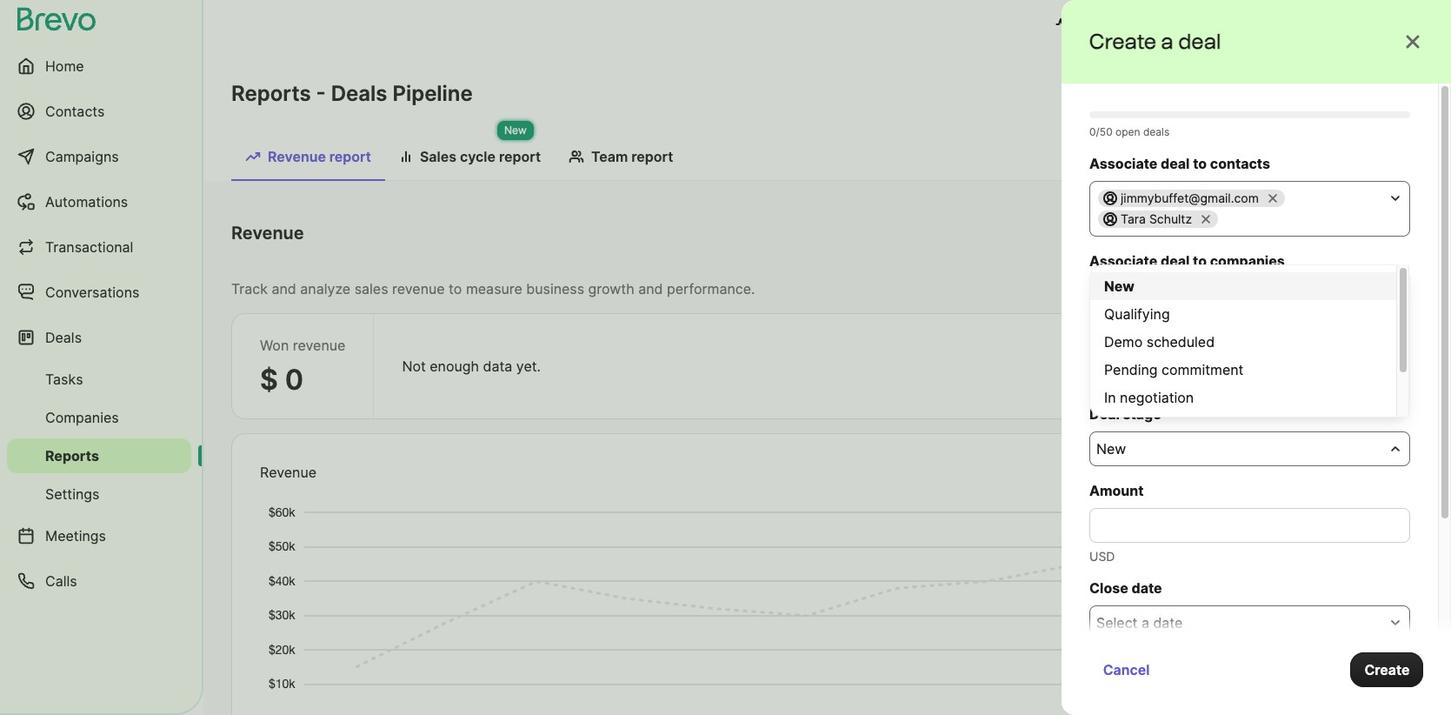 Task type: locate. For each thing, give the bounding box(es) containing it.
revenue right sales
[[392, 280, 445, 298]]

2 deal from the top
[[1090, 405, 1120, 423]]

won
[[260, 337, 289, 354], [1105, 417, 1134, 434]]

0 horizontal spatial data
[[483, 358, 513, 375]]

meetings link
[[7, 515, 191, 557]]

0 horizontal spatial not enough data yet.
[[402, 358, 541, 375]]

0 horizontal spatial not
[[402, 358, 426, 375]]

deals link
[[7, 317, 191, 358]]

a right usage
[[1162, 29, 1174, 54]]

create button
[[1351, 652, 1424, 687]]

open
[[1116, 125, 1141, 138]]

0 vertical spatial not enough data yet.
[[402, 358, 541, 375]]

0 vertical spatial deal
[[1090, 329, 1120, 346]]

1 vertical spatial new
[[1097, 440, 1127, 458]]

2 horizontal spatial report
[[632, 148, 674, 165]]

a inside popup button
[[1142, 614, 1150, 632]]

transactional link
[[7, 226, 191, 268]]

rockem
[[1121, 288, 1167, 303]]

0 vertical spatial won
[[260, 337, 289, 354]]

1 vertical spatial *
[[1165, 405, 1173, 423]]

task down create a task
[[1171, 684, 1198, 701]]

campaigns link
[[7, 136, 191, 177]]

0 horizontal spatial enough
[[430, 358, 479, 375]]

date up 'select a date'
[[1132, 579, 1163, 597]]

and right the growth
[[639, 280, 663, 298]]

pipeline
[[393, 81, 473, 106]]

revenue up 0
[[293, 337, 346, 354]]

* right stage
[[1165, 405, 1173, 423]]

revenue report
[[268, 148, 371, 165]]

new for new popup button
[[1097, 440, 1127, 458]]

1 horizontal spatial data
[[1217, 471, 1246, 488]]

yet. down new popup button
[[1250, 471, 1275, 488]]

new up qualifying
[[1105, 278, 1135, 295]]

follow-
[[1220, 684, 1265, 701]]

not enough data yet. down track and analyze sales revenue to measure business growth and performance.
[[402, 358, 541, 375]]

deal
[[1179, 29, 1222, 54], [1161, 155, 1190, 172], [1161, 252, 1190, 270], [1334, 684, 1362, 701]]

to left measure
[[449, 280, 462, 298]]

automations link
[[7, 181, 191, 223]]

* right name
[[1165, 329, 1173, 346]]

and
[[1123, 16, 1148, 33], [272, 280, 296, 298], [639, 280, 663, 298]]

demo
[[1105, 333, 1143, 351]]

enough
[[430, 358, 479, 375], [1163, 471, 1213, 488]]

new inside list box
[[1105, 278, 1135, 295]]

to left follow-
[[1202, 684, 1216, 701]]

- up companies
[[1235, 231, 1242, 249]]

0 horizontal spatial yet.
[[517, 358, 541, 375]]

1 vertical spatial won
[[1105, 417, 1134, 434]]

growth
[[589, 280, 635, 298]]

a for create a task to follow-up on this deal
[[1159, 684, 1167, 701]]

- for 01/06/2023
[[1235, 231, 1242, 249]]

* for deal name *
[[1165, 329, 1173, 346]]

1 horizontal spatial report
[[499, 148, 541, 165]]

yet. down business
[[517, 358, 541, 375]]

reports up revenue report link
[[231, 81, 311, 106]]

progress bar
[[1090, 111, 1411, 118]]

conversations
[[45, 284, 140, 301]]

list box containing new
[[1090, 264, 1411, 439]]

deals
[[331, 81, 388, 106], [45, 329, 82, 346]]

tab list
[[231, 139, 1424, 181]]

date inside popup button
[[1154, 614, 1183, 632]]

a
[[1162, 29, 1174, 54], [1142, 614, 1150, 632], [1139, 656, 1147, 673], [1159, 684, 1167, 701]]

a down 'select a date'
[[1139, 656, 1147, 673]]

3 report from the left
[[632, 148, 674, 165]]

1 vertical spatial task
[[1171, 684, 1198, 701]]

None text field
[[1090, 508, 1411, 543]]

0 vertical spatial revenue
[[392, 280, 445, 298]]

reports inside "link"
[[45, 447, 99, 465]]

data
[[483, 358, 513, 375], [1217, 471, 1246, 488]]

1 associate from the top
[[1090, 155, 1158, 172]]

2 report from the left
[[499, 148, 541, 165]]

report right team
[[632, 148, 674, 165]]

create a deal dialog
[[1062, 0, 1452, 715]]

a for select a date
[[1142, 614, 1150, 632]]

report inside "link"
[[499, 148, 541, 165]]

0 vertical spatial -
[[316, 81, 326, 106]]

report right the cycle
[[499, 148, 541, 165]]

1 vertical spatial -
[[1235, 231, 1242, 249]]

range
[[1101, 231, 1139, 249]]

associate down range
[[1090, 252, 1158, 270]]

reports link
[[7, 438, 191, 473]]

automations
[[45, 193, 128, 211]]

0 vertical spatial enough
[[430, 358, 479, 375]]

1 horizontal spatial yet.
[[1250, 471, 1275, 488]]

revenue inside won revenue $ 0
[[293, 337, 346, 354]]

1 vertical spatial yet.
[[1250, 471, 1275, 488]]

01/06/2023
[[1243, 231, 1320, 249]]

none text field inside create a deal dialog
[[1090, 355, 1411, 390]]

amount
[[1090, 482, 1144, 499]]

won up $
[[260, 337, 289, 354]]

report down reports - deals pipeline
[[330, 148, 371, 165]]

commitment
[[1162, 361, 1244, 378]]

list box
[[1090, 264, 1411, 439]]

companies
[[45, 409, 119, 426]]

0 horizontal spatial won
[[260, 337, 289, 354]]

deals up tasks
[[45, 329, 82, 346]]

not enough data yet.
[[402, 358, 541, 375], [1136, 471, 1275, 488]]

task down 'select a date'
[[1150, 656, 1180, 673]]

1 horizontal spatial not enough data yet.
[[1136, 471, 1275, 488]]

campaigns
[[45, 148, 119, 165]]

tara schultz
[[1121, 211, 1193, 226]]

0 vertical spatial task
[[1150, 656, 1180, 673]]

a down create a task
[[1159, 684, 1167, 701]]

0 horizontal spatial report
[[330, 148, 371, 165]]

-
[[316, 81, 326, 106], [1235, 231, 1242, 249]]

to down 12/19/2022
[[1194, 252, 1207, 270]]

a for create a deal
[[1162, 29, 1174, 54]]

1 vertical spatial deal
[[1090, 405, 1120, 423]]

0 vertical spatial data
[[483, 358, 513, 375]]

0 vertical spatial associate
[[1090, 155, 1158, 172]]

reports for reports
[[45, 447, 99, 465]]

0 horizontal spatial and
[[272, 280, 296, 298]]

2 horizontal spatial and
[[1123, 16, 1148, 33]]

1 horizontal spatial won
[[1105, 417, 1134, 434]]

1 vertical spatial deals
[[45, 329, 82, 346]]

date right select
[[1154, 614, 1183, 632]]

deal left stage
[[1090, 405, 1120, 423]]

deals
[[1144, 125, 1170, 138]]

won down in
[[1105, 417, 1134, 434]]

1 report from the left
[[330, 148, 371, 165]]

won for won
[[1105, 417, 1134, 434]]

1 vertical spatial revenue
[[293, 337, 346, 354]]

0 vertical spatial *
[[1165, 329, 1173, 346]]

not
[[402, 358, 426, 375], [1136, 471, 1160, 488]]

new
[[1105, 278, 1135, 295], [1097, 440, 1127, 458]]

select a date button
[[1090, 605, 1411, 640]]

usage
[[1077, 16, 1120, 33]]

date range
[[1066, 231, 1139, 249]]

create a task to follow-up on this deal
[[1111, 684, 1362, 701]]

performance.
[[667, 280, 756, 298]]

2 associate from the top
[[1090, 252, 1158, 270]]

create for create a task
[[1090, 656, 1136, 673]]

close
[[1090, 579, 1129, 597]]

1 vertical spatial associate
[[1090, 252, 1158, 270]]

data down new popup button
[[1217, 471, 1246, 488]]

associate down 'open'
[[1090, 155, 1158, 172]]

task
[[1150, 656, 1180, 673], [1171, 684, 1198, 701]]

deals left pipeline
[[331, 81, 388, 106]]

0 horizontal spatial revenue
[[293, 337, 346, 354]]

0 vertical spatial not
[[402, 358, 426, 375]]

12/19/2022
[[1160, 231, 1234, 249]]

not enough data yet. down new popup button
[[1136, 471, 1275, 488]]

track
[[231, 280, 268, 298]]

sockem
[[1171, 288, 1216, 303]]

- up the revenue report
[[316, 81, 326, 106]]

settings link
[[7, 477, 191, 512]]

0 vertical spatial reports
[[231, 81, 311, 106]]

calls link
[[7, 560, 191, 602]]

0/50 open deals
[[1090, 125, 1170, 138]]

and for track
[[272, 280, 296, 298]]

task for create a task
[[1150, 656, 1180, 673]]

1 horizontal spatial -
[[1235, 231, 1242, 249]]

1 horizontal spatial reports
[[231, 81, 311, 106]]

stage
[[1124, 405, 1162, 423]]

usd
[[1090, 549, 1116, 564]]

1 vertical spatial date
[[1154, 614, 1183, 632]]

enough down track and analyze sales revenue to measure business growth and performance.
[[430, 358, 479, 375]]

1 horizontal spatial not
[[1136, 471, 1160, 488]]

0 horizontal spatial reports
[[45, 447, 99, 465]]

1 vertical spatial revenue
[[231, 223, 304, 244]]

reports - deals pipeline
[[231, 81, 473, 106]]

associate for associate deal to contacts
[[1090, 155, 1158, 172]]

and right track in the top left of the page
[[272, 280, 296, 298]]

task for create a task to follow-up on this deal
[[1171, 684, 1198, 701]]

1 horizontal spatial revenue
[[392, 280, 445, 298]]

0 vertical spatial new
[[1105, 278, 1135, 295]]

progress bar inside create a deal dialog
[[1090, 111, 1411, 118]]

companies link
[[7, 400, 191, 435]]

deal
[[1090, 329, 1120, 346], [1090, 405, 1120, 423]]

reports for reports - deals pipeline
[[231, 81, 311, 106]]

sales cycle report link
[[385, 139, 555, 179]]

date
[[1066, 231, 1097, 249]]

won inside won revenue $ 0
[[260, 337, 289, 354]]

1 vertical spatial not
[[1136, 471, 1160, 488]]

report for revenue report
[[330, 148, 371, 165]]

new down deal stage *
[[1097, 440, 1127, 458]]

deal left name
[[1090, 329, 1120, 346]]

date
[[1132, 579, 1163, 597], [1154, 614, 1183, 632]]

*
[[1165, 329, 1173, 346], [1165, 405, 1173, 423]]

0 vertical spatial deals
[[331, 81, 388, 106]]

and left plan
[[1123, 16, 1148, 33]]

1 vertical spatial enough
[[1163, 471, 1213, 488]]

a for create a task
[[1139, 656, 1147, 673]]

usage and plan
[[1077, 16, 1181, 33]]

revenue
[[392, 280, 445, 298], [293, 337, 346, 354]]

create a task
[[1090, 656, 1180, 673]]

revenue
[[268, 148, 326, 165], [231, 223, 304, 244], [260, 464, 317, 481]]

pending commitment
[[1105, 361, 1244, 378]]

1 vertical spatial reports
[[45, 447, 99, 465]]

report
[[330, 148, 371, 165], [499, 148, 541, 165], [632, 148, 674, 165]]

1 deal from the top
[[1090, 329, 1120, 346]]

enough down new popup button
[[1163, 471, 1213, 488]]

0 vertical spatial revenue
[[268, 148, 326, 165]]

new inside popup button
[[1097, 440, 1127, 458]]

reports up settings
[[45, 447, 99, 465]]

0 horizontal spatial -
[[316, 81, 326, 106]]

a right select
[[1142, 614, 1150, 632]]

associate
[[1090, 155, 1158, 172], [1090, 252, 1158, 270]]

None text field
[[1090, 355, 1411, 390]]

and inside 'usage and plan' button
[[1123, 16, 1148, 33]]

tara
[[1121, 211, 1147, 226]]

and for usage
[[1123, 16, 1148, 33]]

data down measure
[[483, 358, 513, 375]]

none text field inside create a deal dialog
[[1090, 508, 1411, 543]]

usage and plan button
[[1042, 7, 1194, 42]]



Task type: describe. For each thing, give the bounding box(es) containing it.
associate for associate deal to companies
[[1090, 252, 1158, 270]]

this
[[1306, 684, 1330, 701]]

revenue inside tab list
[[268, 148, 326, 165]]

create for create a deal
[[1090, 29, 1157, 54]]

team
[[592, 148, 628, 165]]

new button
[[1090, 431, 1411, 466]]

0/50
[[1090, 125, 1113, 138]]

settings
[[45, 485, 100, 503]]

tab list containing revenue report
[[231, 139, 1424, 181]]

0 horizontal spatial deals
[[45, 329, 82, 346]]

new for list box containing new
[[1105, 278, 1135, 295]]

qualifying
[[1105, 305, 1171, 323]]

0 vertical spatial yet.
[[517, 358, 541, 375]]

deal stage *
[[1090, 405, 1173, 423]]

measure
[[466, 280, 523, 298]]

1 horizontal spatial enough
[[1163, 471, 1213, 488]]

team report link
[[555, 139, 688, 179]]

2 vertical spatial revenue
[[260, 464, 317, 481]]

plan
[[1152, 16, 1181, 33]]

$
[[260, 363, 278, 397]]

1 vertical spatial not enough data yet.
[[1136, 471, 1275, 488]]

contacts
[[45, 103, 105, 120]]

tasks
[[45, 371, 83, 388]]

scheduled
[[1147, 333, 1215, 351]]

revenue report link
[[231, 139, 385, 181]]

select a date
[[1097, 614, 1183, 632]]

name
[[1124, 329, 1161, 346]]

1 vertical spatial data
[[1217, 471, 1246, 488]]

rockem sockem
[[1121, 288, 1216, 303]]

select
[[1097, 614, 1138, 632]]

home link
[[7, 45, 191, 87]]

cycle
[[460, 148, 496, 165]]

- for deals
[[316, 81, 326, 106]]

team report
[[592, 148, 674, 165]]

create for create a task to follow-up on this deal
[[1111, 684, 1155, 701]]

in negotiation
[[1105, 389, 1195, 406]]

0
[[285, 363, 304, 397]]

0 vertical spatial date
[[1132, 579, 1163, 597]]

pending
[[1105, 361, 1158, 378]]

cancel button
[[1090, 652, 1165, 687]]

jimmybuffet@gmail.com
[[1121, 191, 1260, 205]]

transactional
[[45, 238, 133, 256]]

meetings
[[45, 527, 106, 545]]

report for team report
[[632, 148, 674, 165]]

close date
[[1090, 579, 1163, 597]]

negotiation
[[1121, 389, 1195, 406]]

12/19/2022 - 01/06/2023
[[1160, 231, 1320, 249]]

1 horizontal spatial deals
[[331, 81, 388, 106]]

in
[[1105, 389, 1117, 406]]

sales
[[355, 280, 388, 298]]

deal for deal name
[[1090, 329, 1120, 346]]

* for deal stage *
[[1165, 405, 1173, 423]]

1 horizontal spatial and
[[639, 280, 663, 298]]

won for won revenue $ 0
[[260, 337, 289, 354]]

sales
[[420, 148, 457, 165]]

to up "jimmybuffet@gmail.com"
[[1194, 155, 1207, 172]]

deal for deal stage
[[1090, 405, 1120, 423]]

cancel
[[1104, 661, 1151, 679]]

contacts link
[[7, 90, 191, 132]]

won revenue $ 0
[[260, 337, 346, 397]]

conversations link
[[7, 271, 191, 313]]

analyze
[[300, 280, 351, 298]]

associate deal to companies
[[1090, 252, 1286, 270]]

business
[[527, 280, 585, 298]]

schultz
[[1150, 211, 1193, 226]]

calls
[[45, 572, 77, 590]]

companies
[[1211, 252, 1286, 270]]

tasks link
[[7, 362, 191, 397]]

track and analyze sales revenue to measure business growth and performance.
[[231, 280, 756, 298]]

deal name *
[[1090, 329, 1173, 346]]

contacts
[[1211, 155, 1271, 172]]

on
[[1285, 684, 1302, 701]]

sales cycle report
[[420, 148, 541, 165]]

up
[[1265, 684, 1282, 701]]

create inside button
[[1365, 661, 1410, 679]]

home
[[45, 57, 84, 75]]

demo scheduled
[[1105, 333, 1215, 351]]

create a deal
[[1090, 29, 1222, 54]]

associate deal to contacts
[[1090, 155, 1271, 172]]



Task type: vqa. For each thing, say whether or not it's contained in the screenshot.
categories
no



